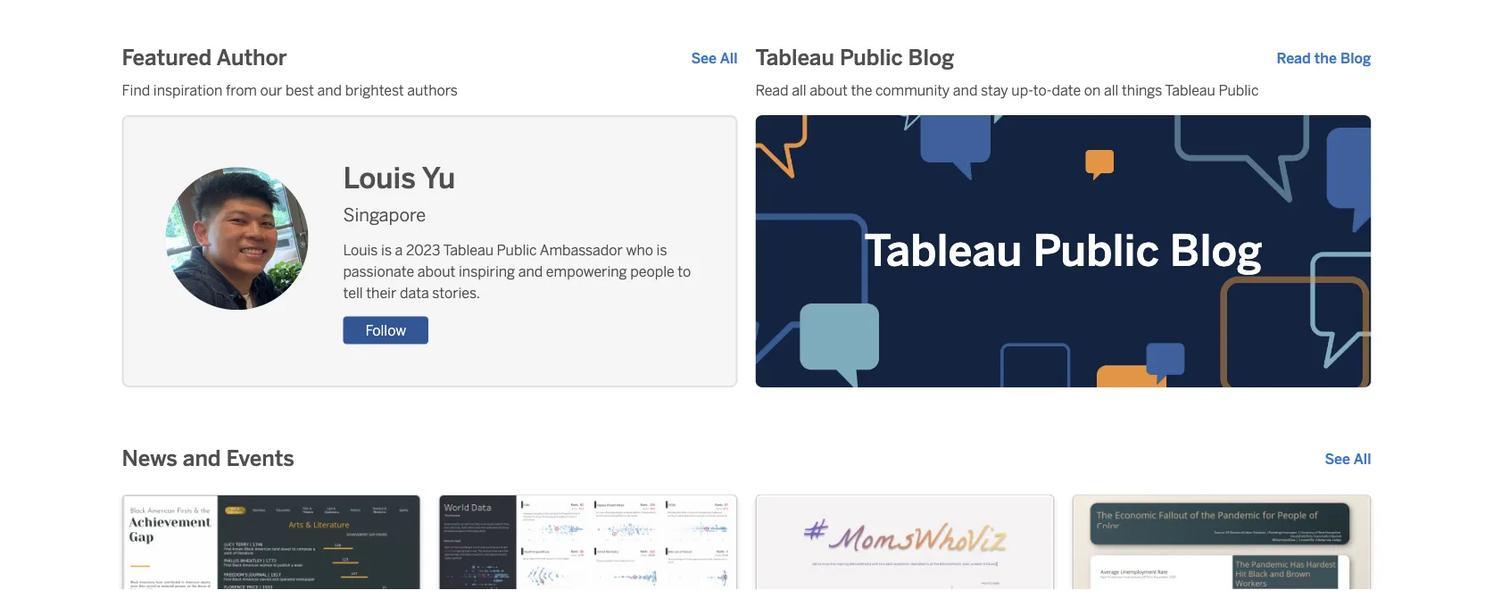 Task type: locate. For each thing, give the bounding box(es) containing it.
tableau public blog link
[[756, 115, 1372, 387]]

author
[[216, 45, 287, 70]]

1 horizontal spatial read
[[1277, 49, 1311, 66]]

1 vertical spatial see
[[1325, 450, 1351, 467]]

1 horizontal spatial is
[[657, 242, 667, 259]]

1 horizontal spatial all
[[1104, 82, 1119, 98]]

0 horizontal spatial see
[[691, 49, 717, 66]]

0 vertical spatial see all link
[[691, 47, 738, 69]]

about inside louis is a 2023 tableau public ambassador who is passionate about inspiring and empowering people to tell their data stories.
[[418, 263, 456, 280]]

1 vertical spatial tableau public blog
[[865, 225, 1263, 277]]

about
[[810, 82, 848, 98], [418, 263, 456, 280]]

0 vertical spatial all
[[720, 49, 738, 66]]

louis yu link
[[343, 158, 697, 198]]

1 horizontal spatial the
[[1315, 49, 1337, 66]]

louis inside louis yu singapore
[[343, 161, 416, 195]]

all right on
[[1104, 82, 1119, 98]]

0 horizontal spatial all
[[720, 49, 738, 66]]

1 louis from the top
[[343, 161, 416, 195]]

0 vertical spatial louis
[[343, 161, 416, 195]]

news and events heading
[[122, 444, 294, 473]]

stories.
[[432, 285, 480, 302]]

0 vertical spatial see all
[[691, 49, 738, 66]]

0 horizontal spatial the
[[851, 82, 873, 98]]

see all for featured author
[[691, 49, 738, 66]]

singapore
[[343, 204, 426, 225]]

all for featured author
[[720, 49, 738, 66]]

1 horizontal spatial see all
[[1325, 450, 1372, 467]]

is
[[381, 242, 392, 259], [657, 242, 667, 259]]

read the blog
[[1277, 49, 1372, 66]]

the
[[1315, 49, 1337, 66], [851, 82, 873, 98]]

read the blog link
[[1277, 47, 1372, 69]]

authors
[[407, 82, 458, 98]]

0 vertical spatial about
[[810, 82, 848, 98]]

1 vertical spatial all
[[1354, 450, 1372, 467]]

about down "tableau public blog" heading
[[810, 82, 848, 98]]

all down "tableau public blog" heading
[[792, 82, 807, 98]]

1 horizontal spatial see all link
[[1325, 448, 1372, 469]]

is right who
[[657, 242, 667, 259]]

yu
[[422, 161, 456, 195]]

follow button
[[343, 316, 429, 344]]

tell
[[343, 285, 363, 302]]

1 is from the left
[[381, 242, 392, 259]]

1 vertical spatial about
[[418, 263, 456, 280]]

1 vertical spatial see all link
[[1325, 448, 1372, 469]]

0 horizontal spatial see all link
[[691, 47, 738, 69]]

all for news and events
[[1354, 450, 1372, 467]]

ambassador
[[540, 242, 623, 259]]

2 is from the left
[[657, 242, 667, 259]]

and right news
[[183, 446, 221, 471]]

workbook thumbnail image
[[123, 495, 420, 590], [440, 495, 737, 590], [757, 495, 1054, 590], [1074, 495, 1371, 590]]

see all link
[[691, 47, 738, 69], [1325, 448, 1372, 469]]

0 vertical spatial read
[[1277, 49, 1311, 66]]

0 horizontal spatial all
[[792, 82, 807, 98]]

tableau
[[756, 45, 835, 70], [1165, 82, 1216, 98], [865, 225, 1023, 277], [443, 242, 494, 259]]

louis up passionate
[[343, 242, 378, 259]]

2023
[[406, 242, 440, 259]]

1 horizontal spatial all
[[1354, 450, 1372, 467]]

see
[[691, 49, 717, 66], [1325, 450, 1351, 467]]

news and events
[[122, 446, 294, 471]]

and inside louis is a 2023 tableau public ambassador who is passionate about inspiring and empowering people to tell their data stories.
[[518, 263, 543, 280]]

louis up singapore on the left of the page
[[343, 161, 416, 195]]

tableau public blog
[[756, 45, 955, 70], [865, 225, 1263, 277]]

0 horizontal spatial see all
[[691, 49, 738, 66]]

4 workbook thumbnail image from the left
[[1074, 495, 1371, 590]]

is left a
[[381, 242, 392, 259]]

blog
[[909, 45, 955, 70], [1341, 49, 1372, 66], [1170, 225, 1263, 277]]

find inspiration from our best and brightest authors
[[122, 82, 458, 98]]

and right best
[[317, 82, 342, 98]]

2 workbook thumbnail image from the left
[[440, 495, 737, 590]]

0 horizontal spatial is
[[381, 242, 392, 259]]

to
[[678, 263, 691, 280]]

0 horizontal spatial blog
[[909, 45, 955, 70]]

their
[[366, 285, 397, 302]]

0 horizontal spatial about
[[418, 263, 456, 280]]

public inside tableau public blog link
[[1033, 225, 1160, 277]]

see for featured author
[[691, 49, 717, 66]]

read
[[1277, 49, 1311, 66], [756, 82, 789, 98]]

from
[[226, 82, 257, 98]]

louis inside louis is a 2023 tableau public ambassador who is passionate about inspiring and empowering people to tell their data stories.
[[343, 242, 378, 259]]

read for read the blog
[[1277, 49, 1311, 66]]

1 horizontal spatial see
[[1325, 450, 1351, 467]]

see all
[[691, 49, 738, 66], [1325, 450, 1372, 467]]

1 vertical spatial louis
[[343, 242, 378, 259]]

and
[[317, 82, 342, 98], [953, 82, 978, 98], [518, 263, 543, 280], [183, 446, 221, 471]]

public
[[840, 45, 903, 70], [1219, 82, 1259, 98], [1033, 225, 1160, 277], [497, 242, 537, 259]]

news
[[122, 446, 177, 471]]

louis
[[343, 161, 416, 195], [343, 242, 378, 259]]

and right inspiring
[[518, 263, 543, 280]]

inspiring
[[459, 263, 515, 280]]

0 vertical spatial the
[[1315, 49, 1337, 66]]

who
[[626, 242, 653, 259]]

0 horizontal spatial read
[[756, 82, 789, 98]]

2 louis from the top
[[343, 242, 378, 259]]

and inside heading
[[183, 446, 221, 471]]

public inside read all about the community and stay up-to-date on all things tableau public element
[[1219, 82, 1259, 98]]

0 vertical spatial see
[[691, 49, 717, 66]]

1 vertical spatial see all
[[1325, 450, 1372, 467]]

featured author: louisyu image
[[166, 167, 308, 310]]

inspiration
[[153, 82, 223, 98]]

1 vertical spatial read
[[756, 82, 789, 98]]

brightest
[[345, 82, 404, 98]]

all
[[792, 82, 807, 98], [1104, 82, 1119, 98]]

about down 2023
[[418, 263, 456, 280]]

things
[[1122, 82, 1163, 98]]

3 workbook thumbnail image from the left
[[757, 495, 1054, 590]]

all
[[720, 49, 738, 66], [1354, 450, 1372, 467]]

tableau inside louis is a 2023 tableau public ambassador who is passionate about inspiring and empowering people to tell their data stories.
[[443, 242, 494, 259]]

community
[[876, 82, 950, 98]]

louis yu singapore
[[343, 161, 456, 225]]

1 horizontal spatial about
[[810, 82, 848, 98]]



Task type: vqa. For each thing, say whether or not it's contained in the screenshot.
first the See All from the bottom of the page
no



Task type: describe. For each thing, give the bounding box(es) containing it.
2 horizontal spatial blog
[[1341, 49, 1372, 66]]

blog inside heading
[[909, 45, 955, 70]]

see all for news and events
[[1325, 450, 1372, 467]]

tableau public blog heading
[[756, 44, 955, 72]]

find inspiration from our best and brightest authors element
[[122, 79, 738, 101]]

read for read all about the community and stay up-to-date on all things tableau public
[[756, 82, 789, 98]]

see all link for featured author
[[691, 47, 738, 69]]

data
[[400, 285, 429, 302]]

and left stay
[[953, 82, 978, 98]]

our
[[260, 82, 283, 98]]

see all featured authors element
[[691, 47, 738, 69]]

best
[[286, 82, 314, 98]]

public inside "tableau public blog" heading
[[840, 45, 903, 70]]

public inside louis is a 2023 tableau public ambassador who is passionate about inspiring and empowering people to tell their data stories.
[[497, 242, 537, 259]]

on
[[1085, 82, 1101, 98]]

see for news and events
[[1325, 450, 1351, 467]]

louis for is
[[343, 242, 378, 259]]

events
[[226, 446, 294, 471]]

1 all from the left
[[792, 82, 807, 98]]

a
[[395, 242, 403, 259]]

featured author heading
[[122, 44, 287, 72]]

1 horizontal spatial blog
[[1170, 225, 1263, 277]]

date
[[1052, 82, 1081, 98]]

up-
[[1012, 82, 1034, 98]]

see all news and events element
[[1325, 448, 1372, 469]]

1 vertical spatial the
[[851, 82, 873, 98]]

passionate
[[343, 263, 414, 280]]

0 vertical spatial tableau public blog
[[756, 45, 955, 70]]

empowering
[[546, 263, 627, 280]]

featured author
[[122, 45, 287, 70]]

featured
[[122, 45, 212, 70]]

read all about the community and stay up-to-date on all things tableau public
[[756, 82, 1259, 98]]

2 all from the left
[[1104, 82, 1119, 98]]

see all link for news and events
[[1325, 448, 1372, 469]]

follow
[[366, 322, 406, 339]]

louis is a 2023 tableau public ambassador who is passionate about inspiring and empowering people to tell their data stories.
[[343, 242, 691, 302]]

find
[[122, 82, 150, 98]]

1 workbook thumbnail image from the left
[[123, 495, 420, 590]]

people
[[631, 263, 675, 280]]

tableau inside heading
[[756, 45, 835, 70]]

to-
[[1034, 82, 1052, 98]]

read all about the community and stay up-to-date on all things tableau public element
[[756, 79, 1372, 101]]

louis for yu
[[343, 161, 416, 195]]

stay
[[981, 82, 1009, 98]]



